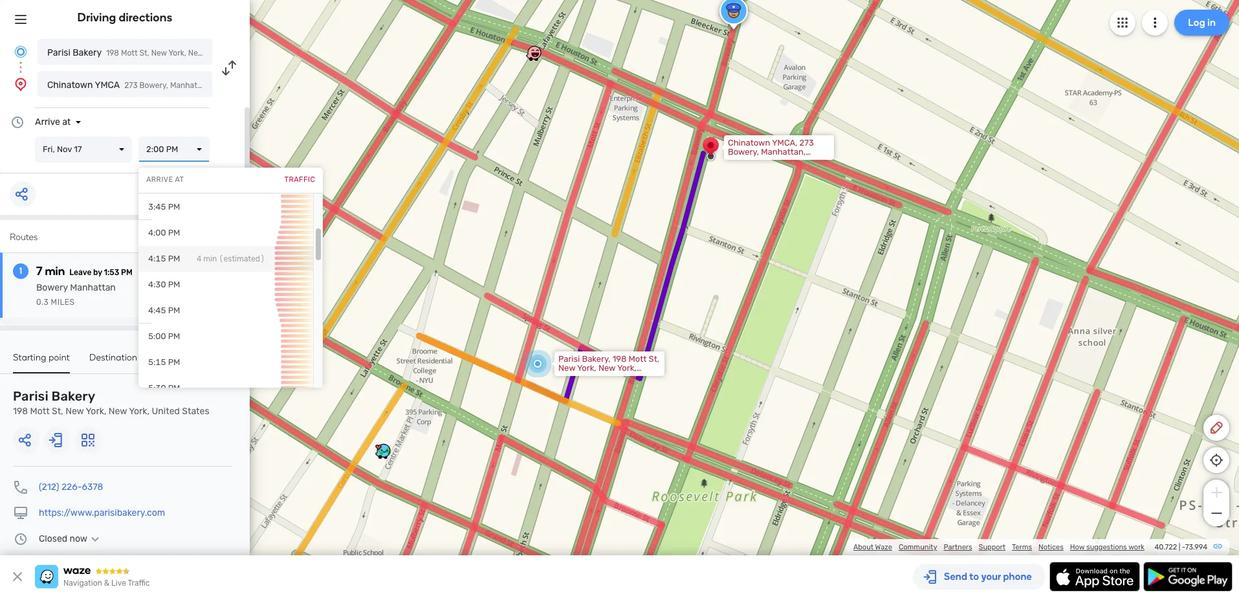 Task type: locate. For each thing, give the bounding box(es) containing it.
0 horizontal spatial at
[[62, 117, 71, 128]]

clock image down location icon
[[10, 115, 25, 130]]

2 vertical spatial 198
[[13, 406, 28, 417]]

1 vertical spatial chinatown
[[728, 138, 771, 148]]

2 horizontal spatial st,
[[649, 354, 660, 364]]

bowery manhattan 0.3 miles
[[36, 282, 116, 307]]

chinatown left the ymca
[[47, 80, 93, 91]]

0 vertical spatial st,
[[140, 49, 149, 58]]

min right 4 at the left of the page
[[204, 254, 217, 264]]

united
[[225, 49, 249, 58], [213, 81, 237, 90], [728, 156, 754, 166], [559, 372, 585, 382], [152, 406, 180, 417]]

5:30 pm option
[[139, 376, 314, 401]]

pm for 3:45 pm
[[168, 202, 180, 212]]

0 vertical spatial clock image
[[10, 115, 25, 130]]

parisi bakery 198 mott st, new york, new york, united states
[[47, 47, 275, 58], [13, 388, 210, 417]]

1 vertical spatial traffic
[[128, 579, 150, 588]]

arrive
[[35, 117, 60, 128], [146, 176, 173, 184]]

https://www.parisibakery.com link
[[39, 508, 165, 519]]

1 horizontal spatial at
[[175, 176, 184, 184]]

1 horizontal spatial traffic
[[285, 176, 315, 184]]

arrive up 3:45
[[146, 176, 173, 184]]

mott right bakery,
[[629, 354, 647, 364]]

st, up chinatown ymca 273 bowery, manhattan, united states
[[140, 49, 149, 58]]

pm right 3:45
[[168, 202, 180, 212]]

0 vertical spatial at
[[62, 117, 71, 128]]

parisi left bakery,
[[559, 354, 580, 364]]

4:45
[[148, 306, 166, 315]]

zoom in image
[[1209, 485, 1225, 500]]

work
[[1129, 543, 1145, 552]]

closed now button
[[39, 534, 103, 545]]

1 vertical spatial manhattan,
[[762, 147, 806, 157]]

273 inside chinatown ymca, 273 bowery, manhattan, united states
[[800, 138, 814, 148]]

0 vertical spatial arrive
[[35, 117, 60, 128]]

chinatown inside chinatown ymca, 273 bowery, manhattan, united states
[[728, 138, 771, 148]]

0 vertical spatial manhattan,
[[170, 81, 211, 90]]

0 vertical spatial bakery
[[73, 47, 102, 58]]

parisi right current location 'image'
[[47, 47, 70, 58]]

st, inside parisi bakery, 198 mott st, new york, new york, united states
[[649, 354, 660, 364]]

0 vertical spatial arrive at
[[35, 117, 71, 128]]

(estimated)
[[219, 254, 265, 264]]

manhattan, inside chinatown ymca 273 bowery, manhattan, united states
[[170, 81, 211, 90]]

4:45 pm
[[148, 306, 180, 315]]

5:00 pm
[[148, 331, 180, 341]]

min right 7
[[45, 264, 65, 278]]

current location image
[[13, 44, 28, 60]]

mott down driving directions
[[121, 49, 138, 58]]

st, right bakery,
[[649, 354, 660, 364]]

traffic
[[285, 176, 315, 184], [128, 579, 150, 588]]

273
[[124, 81, 138, 90], [800, 138, 814, 148]]

miles
[[51, 298, 75, 307]]

0.3
[[36, 298, 49, 307]]

st, down 'starting point' button
[[52, 406, 63, 417]]

pencil image
[[1209, 420, 1225, 436]]

bowery, right the ymca
[[140, 81, 168, 90]]

1 horizontal spatial arrive at
[[146, 176, 184, 184]]

min inside 4:15 pm option
[[204, 254, 217, 264]]

best
[[212, 268, 230, 276]]

0 horizontal spatial bowery,
[[140, 81, 168, 90]]

parisi bakery 198 mott st, new york, new york, united states up chinatown ymca 273 bowery, manhattan, united states
[[47, 47, 275, 58]]

states inside parisi bakery, 198 mott st, new york, new york, united states
[[587, 372, 612, 382]]

1 vertical spatial min
[[45, 264, 65, 278]]

1 horizontal spatial st,
[[140, 49, 149, 58]]

4:00 pm option
[[139, 220, 314, 246]]

pm inside list box
[[166, 144, 178, 154]]

pm right 5:15
[[168, 357, 180, 367]]

1 vertical spatial mott
[[629, 354, 647, 364]]

198 right bakery,
[[613, 354, 627, 364]]

0 horizontal spatial min
[[45, 264, 65, 278]]

york,
[[169, 49, 186, 58], [206, 49, 223, 58], [578, 363, 597, 373], [618, 363, 637, 373], [86, 406, 106, 417], [129, 406, 150, 417]]

at right 3:30
[[175, 176, 184, 184]]

bakery
[[73, 47, 102, 58], [51, 388, 95, 404]]

273 right ymca, on the top of page
[[800, 138, 814, 148]]

pm right 4:45
[[168, 306, 180, 315]]

273 right the ymca
[[124, 81, 138, 90]]

pm
[[166, 144, 178, 154], [168, 176, 180, 186], [168, 202, 180, 212], [168, 228, 180, 238], [168, 254, 180, 264], [121, 268, 133, 277], [168, 280, 180, 289], [168, 306, 180, 315], [168, 331, 180, 341], [168, 357, 180, 367], [168, 383, 180, 393]]

chinatown for ymca,
[[728, 138, 771, 148]]

community link
[[899, 543, 938, 552]]

states
[[251, 49, 275, 58], [239, 81, 263, 90], [756, 156, 782, 166], [587, 372, 612, 382], [182, 406, 210, 417]]

starting
[[13, 352, 46, 363]]

arrive up fri,
[[35, 117, 60, 128]]

clock image down computer icon
[[13, 532, 28, 547]]

3:30 pm
[[148, 176, 180, 186]]

273 inside chinatown ymca 273 bowery, manhattan, united states
[[124, 81, 138, 90]]

1 horizontal spatial manhattan,
[[762, 147, 806, 157]]

chinatown left ymca, on the top of page
[[728, 138, 771, 148]]

1 vertical spatial arrive
[[146, 176, 173, 184]]

bowery, inside chinatown ymca, 273 bowery, manhattan, united states
[[728, 147, 760, 157]]

1 horizontal spatial chinatown
[[728, 138, 771, 148]]

navigation & live traffic
[[63, 579, 150, 588]]

how suggestions work link
[[1071, 543, 1145, 552]]

226-
[[61, 482, 82, 493]]

1
[[19, 265, 22, 276]]

arrive at
[[35, 117, 71, 128], [146, 176, 184, 184]]

chinatown ymca 273 bowery, manhattan, united states
[[47, 80, 263, 91]]

mott down 'starting point' button
[[30, 406, 50, 417]]

0 vertical spatial 198
[[106, 49, 119, 58]]

0 horizontal spatial 198
[[13, 406, 28, 417]]

manhattan,
[[170, 81, 211, 90], [762, 147, 806, 157]]

1 horizontal spatial 273
[[800, 138, 814, 148]]

0 vertical spatial 273
[[124, 81, 138, 90]]

arrive at up the 3:45 pm
[[146, 176, 184, 184]]

partners link
[[944, 543, 973, 552]]

0 horizontal spatial st,
[[52, 406, 63, 417]]

how
[[1071, 543, 1085, 552]]

0 vertical spatial chinatown
[[47, 80, 93, 91]]

manhattan, for ymca
[[170, 81, 211, 90]]

7
[[36, 264, 42, 278]]

parisi bakery, 198 mott st, new york, new york, united states
[[559, 354, 660, 382]]

0 horizontal spatial 273
[[124, 81, 138, 90]]

at up nov
[[62, 117, 71, 128]]

pm right 3:30
[[168, 176, 180, 186]]

bowery, inside chinatown ymca 273 bowery, manhattan, united states
[[140, 81, 168, 90]]

call image
[[13, 480, 28, 495]]

point
[[49, 352, 70, 363]]

bakery down driving
[[73, 47, 102, 58]]

about waze community partners support terms notices how suggestions work
[[854, 543, 1145, 552]]

community
[[899, 543, 938, 552]]

pm right the 2:00
[[166, 144, 178, 154]]

bakery,
[[582, 354, 611, 364]]

198
[[106, 49, 119, 58], [613, 354, 627, 364], [13, 406, 28, 417]]

clock image
[[10, 115, 25, 130], [13, 532, 28, 547]]

pm right 4:00
[[168, 228, 180, 238]]

parisi down 'starting point' button
[[13, 388, 48, 404]]

198 inside parisi bakery, 198 mott st, new york, new york, united states
[[613, 354, 627, 364]]

0 horizontal spatial chinatown
[[47, 80, 93, 91]]

pm for 2:00 pm
[[166, 144, 178, 154]]

arrive at up fri,
[[35, 117, 71, 128]]

1 vertical spatial 198
[[613, 354, 627, 364]]

bowery,
[[140, 81, 168, 90], [728, 147, 760, 157]]

0 horizontal spatial arrive
[[35, 117, 60, 128]]

starting point
[[13, 352, 70, 363]]

1 vertical spatial at
[[175, 176, 184, 184]]

parisi
[[47, 47, 70, 58], [559, 354, 580, 364], [13, 388, 48, 404]]

0 horizontal spatial mott
[[30, 406, 50, 417]]

5:00 pm option
[[139, 324, 314, 350]]

1 vertical spatial st,
[[649, 354, 660, 364]]

suggestions
[[1087, 543, 1128, 552]]

parisi bakery 198 mott st, new york, new york, united states down destination button
[[13, 388, 210, 417]]

pm for 3:30 pm
[[168, 176, 180, 186]]

0 vertical spatial min
[[204, 254, 217, 264]]

nov
[[57, 144, 72, 154]]

1 vertical spatial arrive at
[[146, 176, 184, 184]]

5:30
[[148, 383, 166, 393]]

0 vertical spatial mott
[[121, 49, 138, 58]]

mott
[[121, 49, 138, 58], [629, 354, 647, 364], [30, 406, 50, 417]]

at
[[62, 117, 71, 128], [175, 176, 184, 184]]

pm right 4:15 in the top of the page
[[168, 254, 180, 264]]

5:15 pm
[[148, 357, 180, 367]]

pm right 1:53
[[121, 268, 133, 277]]

(212) 226-6378 link
[[39, 482, 103, 493]]

min
[[204, 254, 217, 264], [45, 264, 65, 278]]

0 horizontal spatial manhattan,
[[170, 81, 211, 90]]

5:00
[[148, 331, 166, 341]]

1 vertical spatial bakery
[[51, 388, 95, 404]]

2 vertical spatial parisi
[[13, 388, 48, 404]]

chinatown
[[47, 80, 93, 91], [728, 138, 771, 148]]

bowery, for ymca,
[[728, 147, 760, 157]]

0 horizontal spatial traffic
[[128, 579, 150, 588]]

bakery down point
[[51, 388, 95, 404]]

pm for 4:15 pm
[[168, 254, 180, 264]]

2 horizontal spatial mott
[[629, 354, 647, 364]]

1 horizontal spatial min
[[204, 254, 217, 264]]

2:00 pm list box
[[139, 137, 210, 163]]

new
[[151, 49, 167, 58], [188, 49, 204, 58], [559, 363, 576, 373], [599, 363, 616, 373], [66, 406, 84, 417], [109, 406, 127, 417]]

&
[[104, 579, 110, 588]]

2 horizontal spatial 198
[[613, 354, 627, 364]]

1 horizontal spatial bowery,
[[728, 147, 760, 157]]

1 vertical spatial parisi
[[559, 354, 580, 364]]

1 vertical spatial 273
[[800, 138, 814, 148]]

7 min leave by 1:53 pm
[[36, 264, 133, 278]]

198 down 'starting point' button
[[13, 406, 28, 417]]

1 vertical spatial bowery,
[[728, 147, 760, 157]]

pm right 5:30
[[168, 383, 180, 393]]

notices
[[1039, 543, 1064, 552]]

routes
[[10, 232, 38, 243]]

0 vertical spatial bowery,
[[140, 81, 168, 90]]

0 horizontal spatial arrive at
[[35, 117, 71, 128]]

pm right 5:00
[[168, 331, 180, 341]]

notices link
[[1039, 543, 1064, 552]]

pm right "4:30"
[[168, 280, 180, 289]]

bowery, left ymca, on the top of page
[[728, 147, 760, 157]]

198 up the ymca
[[106, 49, 119, 58]]

pm for 4:00 pm
[[168, 228, 180, 238]]

manhattan, inside chinatown ymca, 273 bowery, manhattan, united states
[[762, 147, 806, 157]]



Task type: vqa. For each thing, say whether or not it's contained in the screenshot.
navigation & live traffic
yes



Task type: describe. For each thing, give the bounding box(es) containing it.
navigation
[[63, 579, 102, 588]]

parisi inside parisi bakery 198 mott st, new york, new york, united states
[[13, 388, 48, 404]]

now
[[70, 534, 87, 545]]

terms link
[[1013, 543, 1033, 552]]

bakery inside parisi bakery 198 mott st, new york, new york, united states
[[51, 388, 95, 404]]

states inside chinatown ymca, 273 bowery, manhattan, united states
[[756, 156, 782, 166]]

min for 7
[[45, 264, 65, 278]]

4:00
[[148, 228, 166, 238]]

5:15
[[148, 357, 166, 367]]

support
[[979, 543, 1006, 552]]

pm inside '7 min leave by 1:53 pm'
[[121, 268, 133, 277]]

40.722 | -73.994
[[1155, 543, 1208, 552]]

2 vertical spatial mott
[[30, 406, 50, 417]]

-
[[1183, 543, 1186, 552]]

4:15 pm option
[[139, 246, 314, 272]]

0 vertical spatial traffic
[[285, 176, 315, 184]]

4:45 pm option
[[139, 298, 314, 324]]

states inside chinatown ymca 273 bowery, manhattan, united states
[[239, 81, 263, 90]]

1 horizontal spatial arrive
[[146, 176, 173, 184]]

1:53
[[104, 268, 119, 277]]

mott inside parisi bakery, 198 mott st, new york, new york, united states
[[629, 354, 647, 364]]

closed now
[[39, 534, 87, 545]]

manhattan
[[70, 282, 116, 293]]

273 for ymca,
[[800, 138, 814, 148]]

ymca,
[[773, 138, 798, 148]]

fri, nov 17 list box
[[35, 137, 132, 163]]

partners
[[944, 543, 973, 552]]

united inside chinatown ymca, 273 bowery, manhattan, united states
[[728, 156, 754, 166]]

4 min (estimated)
[[197, 254, 265, 264]]

|
[[1180, 543, 1181, 552]]

chinatown ymca, 273 bowery, manhattan, united states
[[728, 138, 814, 166]]

fri, nov 17
[[43, 144, 82, 154]]

about
[[854, 543, 874, 552]]

2:00 pm
[[146, 144, 178, 154]]

pm for 5:00 pm
[[168, 331, 180, 341]]

273 for ymca
[[124, 81, 138, 90]]

bowery, for ymca
[[140, 81, 168, 90]]

40.722
[[1155, 543, 1178, 552]]

0 vertical spatial parisi
[[47, 47, 70, 58]]

3:30
[[148, 176, 166, 186]]

4:00 pm
[[148, 228, 180, 238]]

3:45 pm
[[148, 202, 180, 212]]

manhattan, for ymca,
[[762, 147, 806, 157]]

by
[[93, 268, 102, 277]]

driving
[[77, 10, 116, 25]]

united inside chinatown ymca 273 bowery, manhattan, united states
[[213, 81, 237, 90]]

1 horizontal spatial 198
[[106, 49, 119, 58]]

destination button
[[89, 352, 137, 372]]

2:00
[[146, 144, 164, 154]]

terms
[[1013, 543, 1033, 552]]

x image
[[10, 569, 25, 585]]

pm for 5:15 pm
[[168, 357, 180, 367]]

3:30 pm option
[[139, 168, 314, 194]]

pm for 5:30 pm
[[168, 383, 180, 393]]

6378
[[82, 482, 103, 493]]

live
[[111, 579, 126, 588]]

parisi inside parisi bakery, 198 mott st, new york, new york, united states
[[559, 354, 580, 364]]

4:30 pm
[[148, 280, 180, 289]]

bowery
[[36, 282, 68, 293]]

support link
[[979, 543, 1006, 552]]

pm for 4:45 pm
[[168, 306, 180, 315]]

(212)
[[39, 482, 59, 493]]

3:45
[[148, 202, 166, 212]]

73.994
[[1186, 543, 1208, 552]]

about waze link
[[854, 543, 893, 552]]

waze
[[876, 543, 893, 552]]

directions
[[119, 10, 173, 25]]

ymca
[[95, 80, 120, 91]]

chinatown for ymca
[[47, 80, 93, 91]]

driving directions
[[77, 10, 173, 25]]

4:30
[[148, 280, 166, 289]]

5:15 pm option
[[139, 350, 314, 376]]

1 vertical spatial clock image
[[13, 532, 28, 547]]

chevron down image
[[87, 534, 103, 545]]

(212) 226-6378
[[39, 482, 103, 493]]

closed
[[39, 534, 67, 545]]

zoom out image
[[1209, 506, 1225, 521]]

2 vertical spatial st,
[[52, 406, 63, 417]]

4:15
[[148, 254, 166, 264]]

location image
[[13, 76, 28, 92]]

0 vertical spatial parisi bakery 198 mott st, new york, new york, united states
[[47, 47, 275, 58]]

fri,
[[43, 144, 55, 154]]

link image
[[1213, 541, 1224, 552]]

pm for 4:30 pm
[[168, 280, 180, 289]]

starting point button
[[13, 352, 70, 374]]

4
[[197, 254, 202, 264]]

5:30 pm
[[148, 383, 180, 393]]

destination
[[89, 352, 137, 363]]

1 horizontal spatial mott
[[121, 49, 138, 58]]

min for 4
[[204, 254, 217, 264]]

https://www.parisibakery.com
[[39, 508, 165, 519]]

17
[[74, 144, 82, 154]]

computer image
[[13, 506, 28, 521]]

united inside parisi bakery, 198 mott st, new york, new york, united states
[[559, 372, 585, 382]]

4:30 pm option
[[139, 272, 314, 298]]

3:45 pm option
[[139, 194, 314, 220]]

1 vertical spatial parisi bakery 198 mott st, new york, new york, united states
[[13, 388, 210, 417]]

4:15 pm
[[148, 254, 180, 264]]

leave
[[69, 268, 92, 277]]



